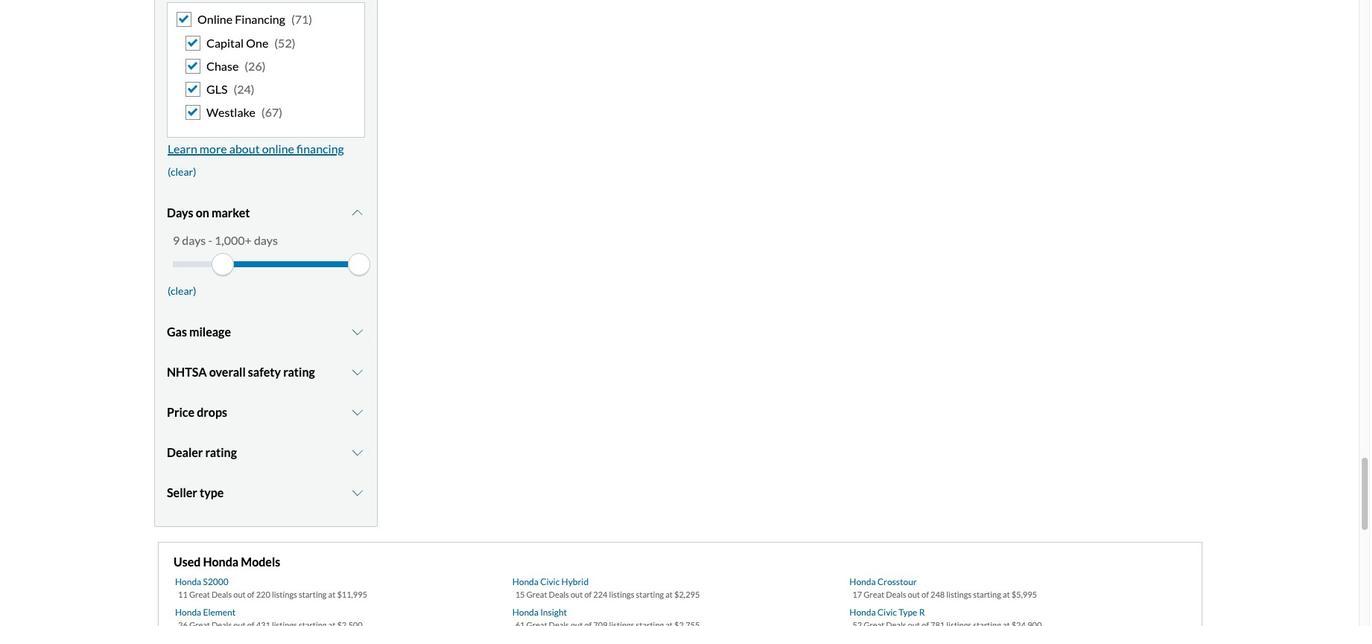Task type: describe. For each thing, give the bounding box(es) containing it.
220
[[256, 590, 270, 599]]

days
[[167, 206, 193, 220]]

nhtsa
[[167, 365, 207, 380]]

price drops
[[167, 406, 227, 420]]

used honda models
[[174, 555, 280, 570]]

deals inside 'honda civic hybrid 15 great deals out of 224 listings starting at $2,295'
[[549, 590, 569, 599]]

crosstour
[[878, 576, 917, 588]]

chase
[[206, 59, 239, 73]]

at for honda s2000
[[328, 590, 335, 599]]

type
[[899, 607, 917, 618]]

civic for type
[[878, 607, 897, 618]]

mileage
[[189, 325, 231, 339]]

gls (24)
[[206, 82, 255, 96]]

(67)
[[261, 105, 282, 119]]

price drops button
[[167, 394, 365, 432]]

gas mileage button
[[167, 314, 365, 351]]

honda civic type r link
[[850, 607, 925, 618]]

chevron down image for drops
[[350, 407, 365, 419]]

2 (clear) button from the top
[[167, 280, 197, 302]]

price
[[167, 406, 195, 420]]

insight
[[540, 607, 567, 618]]

online
[[197, 12, 233, 26]]

deals for honda s2000
[[212, 590, 232, 599]]

honda insight
[[512, 607, 567, 618]]

-
[[208, 234, 212, 248]]

honda for honda civic type r
[[850, 607, 876, 618]]

dealer
[[167, 446, 203, 460]]

honda for honda civic hybrid 15 great deals out of 224 listings starting at $2,295
[[512, 576, 539, 588]]

more
[[200, 142, 227, 156]]

$2,295
[[674, 590, 700, 599]]

on
[[196, 206, 209, 220]]

2 days from the left
[[254, 234, 278, 248]]

honda up s2000
[[203, 555, 239, 570]]

224
[[593, 590, 608, 599]]

out for honda s2000
[[233, 590, 246, 599]]

honda civic hybrid link
[[512, 576, 589, 588]]

honda element link
[[175, 607, 236, 618]]

nhtsa overall safety rating button
[[167, 354, 365, 391]]

online financing (71)
[[197, 12, 312, 26]]

seller type button
[[167, 475, 365, 512]]

about
[[229, 142, 260, 156]]

honda for honda s2000 11 great deals out of 220 listings starting at $11,995
[[175, 576, 201, 588]]

rating inside "dropdown button"
[[205, 446, 237, 460]]

honda insight link
[[512, 607, 567, 618]]

$11,995
[[337, 590, 367, 599]]

out for honda crosstour
[[908, 590, 920, 599]]

capital
[[206, 36, 244, 50]]

chevron down image for days on market
[[350, 207, 365, 219]]

honda crosstour 17 great deals out of 248 listings starting at $5,995
[[850, 576, 1037, 599]]

9 days - 1,000+ days
[[173, 234, 278, 248]]

days on market button
[[167, 195, 365, 232]]

$5,995
[[1012, 590, 1037, 599]]

honda crosstour link
[[850, 576, 917, 588]]

11
[[178, 590, 188, 599]]

westlake (67)
[[206, 105, 282, 119]]

starting for honda crosstour
[[973, 590, 1001, 599]]

at for honda crosstour
[[1003, 590, 1010, 599]]

(26)
[[245, 59, 266, 73]]

honda for honda element
[[175, 607, 201, 618]]

gas
[[167, 325, 187, 339]]

models
[[241, 555, 280, 570]]

capital one (52)
[[206, 36, 295, 50]]



Task type: locate. For each thing, give the bounding box(es) containing it.
civic for hybrid
[[540, 576, 560, 588]]

2 horizontal spatial deals
[[886, 590, 906, 599]]

honda inside honda crosstour 17 great deals out of 248 listings starting at $5,995
[[850, 576, 876, 588]]

1 horizontal spatial starting
[[636, 590, 664, 599]]

days on market
[[167, 206, 250, 220]]

(clear) down learn
[[168, 165, 196, 178]]

gls
[[206, 82, 228, 96]]

of left 220
[[247, 590, 254, 599]]

at left $2,295
[[666, 590, 673, 599]]

hybrid
[[561, 576, 589, 588]]

listings right 220
[[272, 590, 297, 599]]

0 vertical spatial civic
[[540, 576, 560, 588]]

1 horizontal spatial civic
[[878, 607, 897, 618]]

2 (clear) from the top
[[168, 285, 196, 297]]

chevron down image inside gas mileage dropdown button
[[350, 327, 365, 339]]

4 chevron down image from the top
[[350, 488, 365, 500]]

out inside honda s2000 11 great deals out of 220 listings starting at $11,995
[[233, 590, 246, 599]]

honda inside honda s2000 11 great deals out of 220 listings starting at $11,995
[[175, 576, 201, 588]]

rating inside dropdown button
[[283, 365, 315, 380]]

honda civic type r
[[850, 607, 925, 618]]

2 horizontal spatial great
[[864, 590, 885, 599]]

great down the honda s2000 "link"
[[189, 590, 210, 599]]

2 horizontal spatial at
[[1003, 590, 1010, 599]]

honda civic hybrid 15 great deals out of 224 listings starting at $2,295
[[512, 576, 700, 599]]

1 horizontal spatial rating
[[283, 365, 315, 380]]

2 deals from the left
[[549, 590, 569, 599]]

seller
[[167, 486, 197, 500]]

days down days on market dropdown button
[[254, 234, 278, 248]]

0 horizontal spatial deals
[[212, 590, 232, 599]]

0 horizontal spatial out
[[233, 590, 246, 599]]

starting inside honda s2000 11 great deals out of 220 listings starting at $11,995
[[299, 590, 327, 599]]

financing
[[235, 12, 285, 26]]

2 chevron down image from the top
[[350, 327, 365, 339]]

2 listings from the left
[[609, 590, 634, 599]]

days left -
[[182, 234, 206, 248]]

honda down 17
[[850, 607, 876, 618]]

listings inside honda crosstour 17 great deals out of 248 listings starting at $5,995
[[946, 590, 972, 599]]

honda inside 'honda civic hybrid 15 great deals out of 224 listings starting at $2,295'
[[512, 576, 539, 588]]

1 horizontal spatial days
[[254, 234, 278, 248]]

out left 220
[[233, 590, 246, 599]]

chevron down image inside price drops dropdown button
[[350, 407, 365, 419]]

overall
[[209, 365, 246, 380]]

westlake
[[206, 105, 255, 119]]

honda up 17
[[850, 576, 876, 588]]

1 vertical spatial (clear) button
[[167, 280, 197, 302]]

2 horizontal spatial of
[[922, 590, 929, 599]]

civic left hybrid
[[540, 576, 560, 588]]

of inside honda crosstour 17 great deals out of 248 listings starting at $5,995
[[922, 590, 929, 599]]

1 horizontal spatial deals
[[549, 590, 569, 599]]

chevron down image for rating
[[350, 447, 365, 459]]

one
[[246, 36, 268, 50]]

gas mileage
[[167, 325, 231, 339]]

chevron down image inside dealer rating "dropdown button"
[[350, 447, 365, 459]]

1 horizontal spatial great
[[526, 590, 547, 599]]

starting inside 'honda civic hybrid 15 great deals out of 224 listings starting at $2,295'
[[636, 590, 664, 599]]

of for honda s2000
[[247, 590, 254, 599]]

3 of from the left
[[922, 590, 929, 599]]

rating right safety on the left of page
[[283, 365, 315, 380]]

3 great from the left
[[864, 590, 885, 599]]

at inside honda s2000 11 great deals out of 220 listings starting at $11,995
[[328, 590, 335, 599]]

great for honda s2000
[[189, 590, 210, 599]]

nhtsa overall safety rating
[[167, 365, 315, 380]]

learn more about online financing button
[[167, 138, 345, 161]]

starting left $11,995
[[299, 590, 327, 599]]

0 horizontal spatial at
[[328, 590, 335, 599]]

1 starting from the left
[[299, 590, 327, 599]]

2 of from the left
[[584, 590, 592, 599]]

1 deals from the left
[[212, 590, 232, 599]]

out
[[233, 590, 246, 599], [571, 590, 583, 599], [908, 590, 920, 599]]

starting inside honda crosstour 17 great deals out of 248 listings starting at $5,995
[[973, 590, 1001, 599]]

1 chevron down image from the top
[[350, 207, 365, 219]]

3 deals from the left
[[886, 590, 906, 599]]

3 listings from the left
[[946, 590, 972, 599]]

at inside 'honda civic hybrid 15 great deals out of 224 listings starting at $2,295'
[[666, 590, 673, 599]]

great inside 'honda civic hybrid 15 great deals out of 224 listings starting at $2,295'
[[526, 590, 547, 599]]

chevron down image inside seller type dropdown button
[[350, 488, 365, 500]]

2 starting from the left
[[636, 590, 664, 599]]

type
[[200, 486, 224, 500]]

honda for honda crosstour 17 great deals out of 248 listings starting at $5,995
[[850, 576, 876, 588]]

honda down 11 on the bottom left of the page
[[175, 607, 201, 618]]

market
[[212, 206, 250, 220]]

deals down honda civic hybrid link
[[549, 590, 569, 599]]

(clear) button up gas
[[167, 280, 197, 302]]

at left $11,995
[[328, 590, 335, 599]]

1 horizontal spatial at
[[666, 590, 673, 599]]

1,000+
[[215, 234, 252, 248]]

(clear)
[[168, 165, 196, 178], [168, 285, 196, 297]]

1 horizontal spatial out
[[571, 590, 583, 599]]

seller type
[[167, 486, 224, 500]]

days
[[182, 234, 206, 248], [254, 234, 278, 248]]

great inside honda s2000 11 great deals out of 220 listings starting at $11,995
[[189, 590, 210, 599]]

out up type
[[908, 590, 920, 599]]

honda element
[[175, 607, 236, 618]]

0 vertical spatial rating
[[283, 365, 315, 380]]

(clear) up gas
[[168, 285, 196, 297]]

civic
[[540, 576, 560, 588], [878, 607, 897, 618]]

2 horizontal spatial starting
[[973, 590, 1001, 599]]

chevron down image inside nhtsa overall safety rating dropdown button
[[350, 367, 365, 379]]

1 vertical spatial chevron down image
[[350, 447, 365, 459]]

starting for honda s2000
[[299, 590, 327, 599]]

0 horizontal spatial rating
[[205, 446, 237, 460]]

rating right dealer
[[205, 446, 237, 460]]

great inside honda crosstour 17 great deals out of 248 listings starting at $5,995
[[864, 590, 885, 599]]

3 starting from the left
[[973, 590, 1001, 599]]

listings for honda s2000
[[272, 590, 297, 599]]

chevron down image for gas mileage
[[350, 327, 365, 339]]

of inside 'honda civic hybrid 15 great deals out of 224 listings starting at $2,295'
[[584, 590, 592, 599]]

dealer rating button
[[167, 435, 365, 472]]

of inside honda s2000 11 great deals out of 220 listings starting at $11,995
[[247, 590, 254, 599]]

of left 224
[[584, 590, 592, 599]]

drops
[[197, 406, 227, 420]]

3 chevron down image from the top
[[350, 367, 365, 379]]

financing
[[297, 142, 344, 156]]

1 vertical spatial rating
[[205, 446, 237, 460]]

0 vertical spatial chevron down image
[[350, 407, 365, 419]]

honda s2000 link
[[175, 576, 229, 588]]

1 (clear) button from the top
[[167, 161, 197, 183]]

1 horizontal spatial of
[[584, 590, 592, 599]]

of left 248
[[922, 590, 929, 599]]

honda s2000 11 great deals out of 220 listings starting at $11,995
[[175, 576, 367, 599]]

9
[[173, 234, 180, 248]]

starting left $2,295
[[636, 590, 664, 599]]

safety
[[248, 365, 281, 380]]

3 at from the left
[[1003, 590, 1010, 599]]

(clear) button down learn
[[167, 161, 197, 183]]

listings right 248
[[946, 590, 972, 599]]

chevron down image for nhtsa overall safety rating
[[350, 367, 365, 379]]

great down honda crosstour link
[[864, 590, 885, 599]]

chevron down image inside days on market dropdown button
[[350, 207, 365, 219]]

0 horizontal spatial listings
[[272, 590, 297, 599]]

listings
[[272, 590, 297, 599], [609, 590, 634, 599], [946, 590, 972, 599]]

starting left $5,995
[[973, 590, 1001, 599]]

1 listings from the left
[[272, 590, 297, 599]]

chevron down image for seller type
[[350, 488, 365, 500]]

(24)
[[234, 82, 255, 96]]

learn more about online financing
[[168, 142, 344, 156]]

out down hybrid
[[571, 590, 583, 599]]

0 horizontal spatial great
[[189, 590, 210, 599]]

chevron down image
[[350, 407, 365, 419], [350, 447, 365, 459]]

at
[[328, 590, 335, 599], [666, 590, 673, 599], [1003, 590, 1010, 599]]

1 great from the left
[[189, 590, 210, 599]]

out inside 'honda civic hybrid 15 great deals out of 224 listings starting at $2,295'
[[571, 590, 583, 599]]

248
[[931, 590, 945, 599]]

r
[[919, 607, 925, 618]]

online
[[262, 142, 294, 156]]

1 of from the left
[[247, 590, 254, 599]]

deals for honda crosstour
[[886, 590, 906, 599]]

15
[[515, 590, 525, 599]]

2 great from the left
[[526, 590, 547, 599]]

1 at from the left
[[328, 590, 335, 599]]

deals down crosstour
[[886, 590, 906, 599]]

0 vertical spatial (clear) button
[[167, 161, 197, 183]]

0 horizontal spatial days
[[182, 234, 206, 248]]

at inside honda crosstour 17 great deals out of 248 listings starting at $5,995
[[1003, 590, 1010, 599]]

great
[[189, 590, 210, 599], [526, 590, 547, 599], [864, 590, 885, 599]]

0 horizontal spatial starting
[[299, 590, 327, 599]]

(clear) button
[[167, 161, 197, 183], [167, 280, 197, 302]]

great for honda crosstour
[[864, 590, 885, 599]]

listings inside honda s2000 11 great deals out of 220 listings starting at $11,995
[[272, 590, 297, 599]]

1 (clear) from the top
[[168, 165, 196, 178]]

deals inside honda crosstour 17 great deals out of 248 listings starting at $5,995
[[886, 590, 906, 599]]

1 chevron down image from the top
[[350, 407, 365, 419]]

1 out from the left
[[233, 590, 246, 599]]

honda down 15
[[512, 607, 539, 618]]

2 horizontal spatial listings
[[946, 590, 972, 599]]

element
[[203, 607, 236, 618]]

chevron down image
[[350, 207, 365, 219], [350, 327, 365, 339], [350, 367, 365, 379], [350, 488, 365, 500]]

of for honda crosstour
[[922, 590, 929, 599]]

dealer rating
[[167, 446, 237, 460]]

listings for honda crosstour
[[946, 590, 972, 599]]

starting
[[299, 590, 327, 599], [636, 590, 664, 599], [973, 590, 1001, 599]]

of
[[247, 590, 254, 599], [584, 590, 592, 599], [922, 590, 929, 599]]

2 out from the left
[[571, 590, 583, 599]]

1 days from the left
[[182, 234, 206, 248]]

0 horizontal spatial of
[[247, 590, 254, 599]]

0 horizontal spatial civic
[[540, 576, 560, 588]]

(71)
[[291, 12, 312, 26]]

honda up 15
[[512, 576, 539, 588]]

chase (26)
[[206, 59, 266, 73]]

learn
[[168, 142, 197, 156]]

listings right 224
[[609, 590, 634, 599]]

honda for honda insight
[[512, 607, 539, 618]]

2 chevron down image from the top
[[350, 447, 365, 459]]

at left $5,995
[[1003, 590, 1010, 599]]

0 vertical spatial (clear)
[[168, 165, 196, 178]]

1 horizontal spatial listings
[[609, 590, 634, 599]]

used
[[174, 555, 201, 570]]

deals down s2000
[[212, 590, 232, 599]]

2 horizontal spatial out
[[908, 590, 920, 599]]

17
[[853, 590, 862, 599]]

s2000
[[203, 576, 229, 588]]

rating
[[283, 365, 315, 380], [205, 446, 237, 460]]

deals
[[212, 590, 232, 599], [549, 590, 569, 599], [886, 590, 906, 599]]

1 vertical spatial (clear)
[[168, 285, 196, 297]]

civic left type
[[878, 607, 897, 618]]

out inside honda crosstour 17 great deals out of 248 listings starting at $5,995
[[908, 590, 920, 599]]

listings inside 'honda civic hybrid 15 great deals out of 224 listings starting at $2,295'
[[609, 590, 634, 599]]

3 out from the left
[[908, 590, 920, 599]]

deals inside honda s2000 11 great deals out of 220 listings starting at $11,995
[[212, 590, 232, 599]]

honda
[[203, 555, 239, 570], [175, 576, 201, 588], [512, 576, 539, 588], [850, 576, 876, 588], [175, 607, 201, 618], [512, 607, 539, 618], [850, 607, 876, 618]]

1 vertical spatial civic
[[878, 607, 897, 618]]

(52)
[[274, 36, 295, 50]]

2 at from the left
[[666, 590, 673, 599]]

great right 15
[[526, 590, 547, 599]]

civic inside 'honda civic hybrid 15 great deals out of 224 listings starting at $2,295'
[[540, 576, 560, 588]]

honda up 11 on the bottom left of the page
[[175, 576, 201, 588]]



Task type: vqa. For each thing, say whether or not it's contained in the screenshot.


